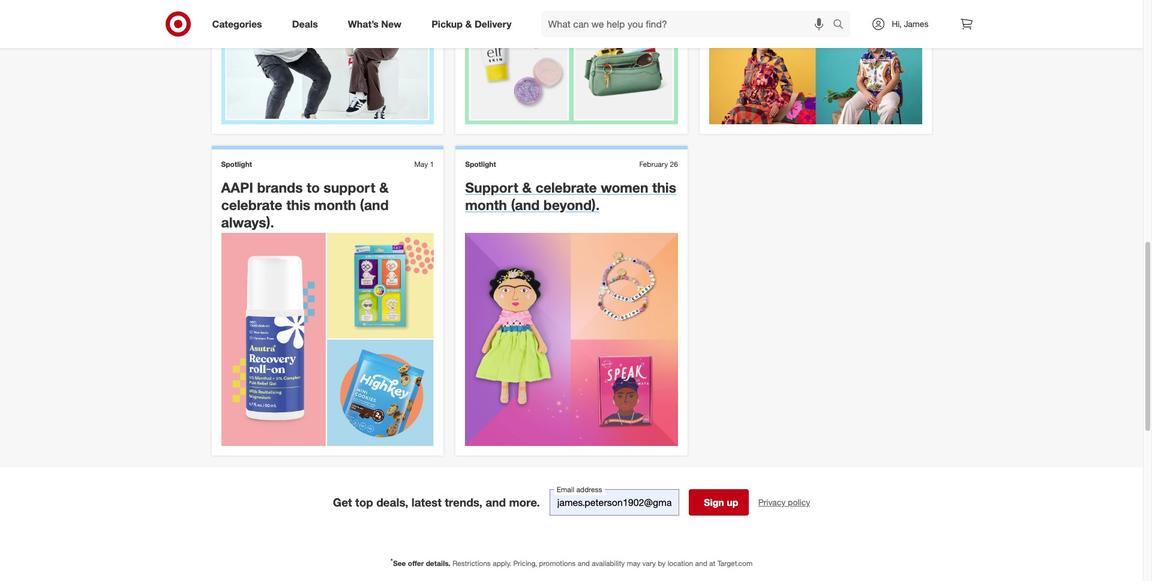 Task type: vqa. For each thing, say whether or not it's contained in the screenshot.
Blue image
no



Task type: locate. For each thing, give the bounding box(es) containing it.
1
[[430, 160, 434, 169]]

delivery
[[475, 18, 512, 30]]

may
[[627, 559, 641, 568]]

get top deals, latest trends, and more.
[[333, 495, 540, 509]]

(and
[[360, 196, 389, 213], [511, 196, 540, 213]]

& right pickup
[[466, 18, 472, 30]]

aapi brands to support & celebrate this month  (and always).
[[221, 179, 389, 230]]

aapi brands to support & celebrate this month 
(and always). image
[[221, 233, 434, 446]]

1 horizontal spatial this
[[653, 179, 677, 196]]

hi,
[[892, 19, 902, 29]]

month down support
[[465, 196, 507, 213]]

*
[[391, 557, 393, 564]]

& inside the support & celebrate women this month (and beyond).
[[523, 179, 532, 196]]

(and inside the support & celebrate women this month (and beyond).
[[511, 196, 540, 213]]

2 (and from the left
[[511, 196, 540, 213]]

spotlight up support
[[465, 160, 496, 169]]

spotlight
[[221, 160, 252, 169], [465, 160, 496, 169]]

pickup & delivery
[[432, 18, 512, 30]]

sign up
[[704, 497, 739, 509]]

what's new
[[348, 18, 402, 30]]

policy
[[788, 497, 811, 507]]

spotlight for aapi brands to support & celebrate this month  (and always).
[[221, 160, 252, 169]]

month
[[314, 196, 356, 213], [465, 196, 507, 213]]

2 horizontal spatial and
[[696, 559, 708, 568]]

0 horizontal spatial this
[[286, 196, 311, 213]]

location
[[668, 559, 694, 568]]

categories link
[[202, 11, 277, 37]]

deals link
[[282, 11, 333, 37]]

celebrate up always).
[[221, 196, 283, 213]]

0 horizontal spatial spotlight
[[221, 160, 252, 169]]

month down "support"
[[314, 196, 356, 213]]

pickup & delivery link
[[422, 11, 527, 37]]

and left more.
[[486, 495, 506, 509]]

always).
[[221, 214, 274, 230]]

1 horizontal spatial (and
[[511, 196, 540, 213]]

beyond).
[[544, 196, 600, 213]]

details.
[[426, 559, 451, 568]]

latino team members share their most-loved brands. image
[[710, 0, 923, 124]]

(and down "support"
[[360, 196, 389, 213]]

see
[[393, 559, 406, 568]]

0 horizontal spatial (and
[[360, 196, 389, 213]]

1 (and from the left
[[360, 196, 389, 213]]

(and down support
[[511, 196, 540, 213]]

0 horizontal spatial month
[[314, 196, 356, 213]]

hi, james
[[892, 19, 929, 29]]

more.
[[509, 495, 540, 509]]

latest
[[412, 495, 442, 509]]

2 spotlight from the left
[[465, 160, 496, 169]]

0 horizontal spatial celebrate
[[221, 196, 283, 213]]

support & celebrate women this month (and beyond).
[[465, 179, 677, 213]]

privacy policy link
[[759, 497, 811, 509]]

None text field
[[550, 489, 680, 516]]

get
[[333, 495, 352, 509]]

& right support
[[523, 179, 532, 196]]

0 horizontal spatial &
[[379, 179, 389, 196]]

search
[[828, 19, 857, 31]]

this
[[653, 179, 677, 196], [286, 196, 311, 213]]

and left at
[[696, 559, 708, 568]]

& right "support"
[[379, 179, 389, 196]]

1 horizontal spatial spotlight
[[465, 160, 496, 169]]

1 month from the left
[[314, 196, 356, 213]]

spotlight up the aapi
[[221, 160, 252, 169]]

* see offer details. restrictions apply. pricing, promotions and availability may vary by location and at target.com
[[391, 557, 753, 568]]

sign
[[704, 497, 725, 509]]

and left availability
[[578, 559, 590, 568]]

1 horizontal spatial month
[[465, 196, 507, 213]]

celebrate
[[536, 179, 597, 196], [221, 196, 283, 213]]

1 horizontal spatial &
[[466, 18, 472, 30]]

1 horizontal spatial celebrate
[[536, 179, 597, 196]]

1 spotlight from the left
[[221, 160, 252, 169]]

celebrate up 'beyond).'
[[536, 179, 597, 196]]

apply.
[[493, 559, 512, 568]]

2 month from the left
[[465, 196, 507, 213]]

celebrate inside the support & celebrate women this month (and beyond).
[[536, 179, 597, 196]]

brands
[[257, 179, 303, 196]]

&
[[466, 18, 472, 30], [379, 179, 389, 196], [523, 179, 532, 196]]

new
[[381, 18, 402, 30]]

month inside aapi brands to support & celebrate this month  (and always).
[[314, 196, 356, 213]]

2 horizontal spatial &
[[523, 179, 532, 196]]

this down to at the left
[[286, 196, 311, 213]]

spotlight for support & celebrate women this month (and beyond).
[[465, 160, 496, 169]]

at
[[710, 559, 716, 568]]

what's new link
[[338, 11, 417, 37]]

and
[[486, 495, 506, 509], [578, 559, 590, 568], [696, 559, 708, 568]]

this down february 26
[[653, 179, 677, 196]]



Task type: describe. For each thing, give the bounding box(es) containing it.
1 horizontal spatial and
[[578, 559, 590, 568]]

pricing,
[[514, 559, 537, 568]]

what's
[[348, 18, 379, 30]]

pickup
[[432, 18, 463, 30]]

may 1
[[415, 160, 434, 169]]

support
[[465, 179, 519, 196]]

& inside aapi brands to support & celebrate this month  (and always).
[[379, 179, 389, 196]]

support
[[324, 179, 376, 196]]

support & celebrate women this month (and beyond). image
[[465, 233, 678, 446]]

top
[[355, 495, 373, 509]]

james
[[904, 19, 929, 29]]

by
[[658, 559, 666, 568]]

sign up button
[[689, 489, 749, 516]]

month inside the support & celebrate women this month (and beyond).
[[465, 196, 507, 213]]

deals
[[292, 18, 318, 30]]

celebrate inside aapi brands to support & celebrate this month  (and always).
[[221, 196, 283, 213]]

& for pickup
[[466, 18, 472, 30]]

restrictions
[[453, 559, 491, 568]]

aapi
[[221, 179, 253, 196]]

women
[[601, 179, 649, 196]]

privacy policy
[[759, 497, 811, 507]]

to
[[307, 179, 320, 196]]

target.com
[[718, 559, 753, 568]]

deals,
[[377, 495, 409, 509]]

may
[[415, 160, 428, 169]]

26
[[670, 160, 678, 169]]

this inside the support & celebrate women this month (and beyond).
[[653, 179, 677, 196]]

tiktok creator rachel o'cool shares her festival season essentials. image
[[465, 0, 678, 124]]

(and inside aapi brands to support & celebrate this month  (and always).
[[360, 196, 389, 213]]

& for support
[[523, 179, 532, 196]]

0 horizontal spatial and
[[486, 495, 506, 509]]

offer
[[408, 559, 424, 568]]

availability
[[592, 559, 625, 568]]

privacy
[[759, 497, 786, 507]]

search button
[[828, 11, 857, 40]]

tiktok creator sonsern lin surprises his fam with a backyard pool party. image
[[221, 0, 434, 124]]

promotions
[[539, 559, 576, 568]]

vary
[[643, 559, 656, 568]]

categories
[[212, 18, 262, 30]]

february
[[640, 160, 668, 169]]

trends,
[[445, 495, 483, 509]]

february 26
[[640, 160, 678, 169]]

this inside aapi brands to support & celebrate this month  (and always).
[[286, 196, 311, 213]]

What can we help you find? suggestions appear below search field
[[541, 11, 837, 37]]

up
[[727, 497, 739, 509]]



